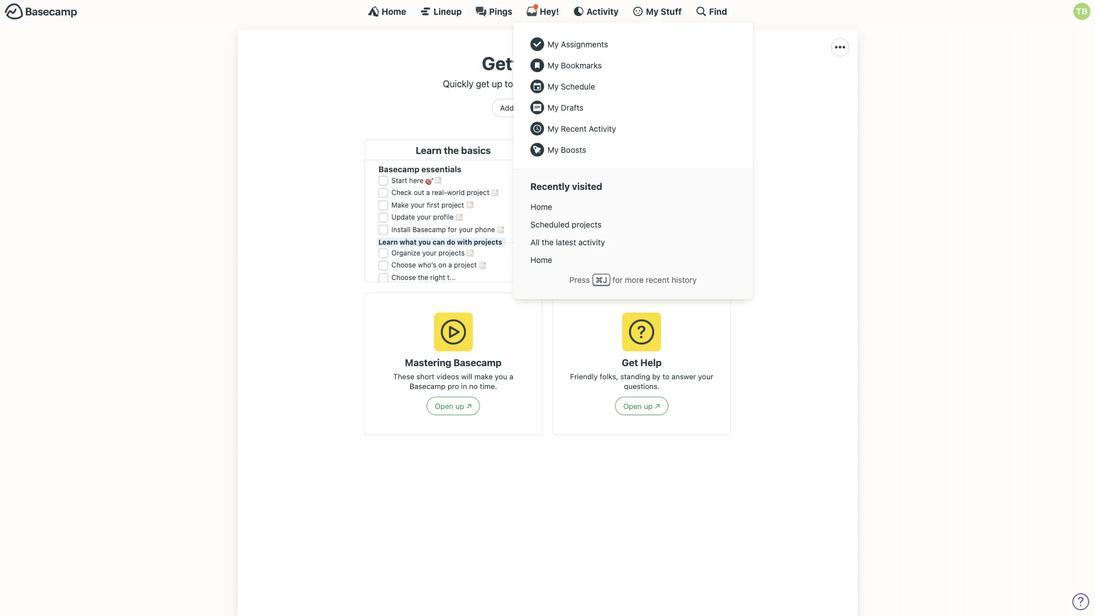 Task type: locate. For each thing, give the bounding box(es) containing it.
my up getting started quickly get up to speed with everything basecamp
[[548, 39, 559, 49]]

⌘
[[596, 275, 603, 284]]

recently visited
[[531, 181, 602, 192]]

my
[[646, 6, 659, 16], [548, 39, 559, 49], [548, 60, 559, 70], [548, 82, 559, 91], [548, 103, 559, 112], [548, 124, 559, 133], [548, 145, 559, 154]]

my up with
[[548, 60, 559, 70]]

home link up the all the latest activity link
[[525, 198, 742, 216]]

schedule
[[561, 82, 595, 91]]

my assignments
[[548, 39, 608, 49]]

recently visited pages element
[[525, 198, 742, 269]]

find button
[[696, 6, 727, 17]]

activity down tim burton image
[[589, 124, 616, 133]]

my left 'drafts'
[[548, 103, 559, 112]]

0 vertical spatial home link
[[368, 6, 406, 17]]

home link
[[368, 6, 406, 17], [525, 198, 742, 216], [525, 251, 742, 269]]

home link up the more
[[525, 251, 742, 269]]

my for my stuff
[[646, 6, 659, 16]]

my recent activity link
[[525, 118, 742, 139]]

my for my bookmarks
[[548, 60, 559, 70]]

everything
[[563, 78, 607, 89]]

history
[[672, 275, 697, 284]]

1 vertical spatial activity
[[589, 124, 616, 133]]

my up people
[[548, 82, 559, 91]]

activity up the assignments
[[587, 6, 619, 16]]

speed
[[516, 78, 541, 89]]

home link left lineup link
[[368, 6, 406, 17]]

quickly
[[443, 78, 474, 89]]

home down all
[[531, 255, 552, 265]]

basecamp
[[609, 78, 652, 89]]

home up scheduled
[[531, 202, 552, 211]]

1 vertical spatial home
[[531, 202, 552, 211]]

my for my schedule
[[548, 82, 559, 91]]

my left recent
[[548, 124, 559, 133]]

activity inside "my stuff" element
[[589, 124, 616, 133]]

my for my recent activity
[[548, 124, 559, 133]]

my for my assignments
[[548, 39, 559, 49]]

home left lineup link
[[382, 6, 406, 16]]

my boosts link
[[525, 139, 742, 160]]

find
[[709, 6, 727, 16]]

home link for lineup link
[[368, 6, 406, 17]]

lineup
[[434, 6, 462, 16]]

my inside my assignments link
[[548, 39, 559, 49]]

my inside "my schedule" link
[[548, 82, 559, 91]]

some
[[516, 104, 535, 112]]

latest
[[556, 237, 576, 247]]

my left stuff at the right top of page
[[646, 6, 659, 16]]

my inside my drafts link
[[548, 103, 559, 112]]

get
[[476, 78, 490, 89]]

my stuff element
[[525, 34, 742, 160]]

my schedule link
[[525, 76, 742, 97]]

my inside the my boosts link
[[548, 145, 559, 154]]

lineup link
[[420, 6, 462, 17]]

2 vertical spatial home link
[[525, 251, 742, 269]]

my left boosts
[[548, 145, 559, 154]]

my for my drafts
[[548, 103, 559, 112]]

add some people link
[[492, 99, 568, 117]]

j
[[603, 275, 607, 284]]

my inside the 'my recent activity' link
[[548, 124, 559, 133]]

more
[[625, 275, 644, 284]]

visited
[[572, 181, 602, 192]]

projects
[[572, 220, 602, 229]]

home
[[382, 6, 406, 16], [531, 202, 552, 211], [531, 255, 552, 265]]

⌘ j for more recent history
[[596, 275, 697, 284]]

my schedule
[[548, 82, 595, 91]]

my boosts
[[548, 145, 586, 154]]

1 vertical spatial home link
[[525, 198, 742, 216]]

my assignments link
[[525, 34, 742, 55]]

my drafts
[[548, 103, 584, 112]]

activity
[[587, 6, 619, 16], [589, 124, 616, 133]]

my inside my stuff dropdown button
[[646, 6, 659, 16]]

started
[[550, 52, 613, 74]]

main element
[[0, 0, 1095, 299]]

press
[[570, 275, 590, 284]]

assignments
[[561, 39, 608, 49]]

my inside the my bookmarks "link"
[[548, 60, 559, 70]]

home link for scheduled projects link
[[525, 198, 742, 216]]



Task type: describe. For each thing, give the bounding box(es) containing it.
my stuff button
[[632, 6, 682, 17]]

0 vertical spatial home
[[382, 6, 406, 16]]

for
[[613, 275, 623, 284]]

scheduled projects link
[[525, 216, 742, 233]]

all
[[531, 237, 540, 247]]

boosts
[[561, 145, 586, 154]]

getting started quickly get up to speed with everything basecamp
[[443, 52, 652, 89]]

scheduled projects
[[531, 220, 602, 229]]

my recent activity
[[548, 124, 616, 133]]

my for my boosts
[[548, 145, 559, 154]]

hey!
[[540, 6, 559, 16]]

my bookmarks link
[[525, 55, 742, 76]]

scheduled
[[531, 220, 570, 229]]

drafts
[[561, 103, 584, 112]]

people
[[537, 104, 560, 112]]

hey! button
[[526, 4, 559, 17]]

all the latest activity link
[[525, 233, 742, 251]]

activity link
[[573, 6, 619, 17]]

tim burton image
[[1074, 3, 1091, 20]]

switch accounts image
[[5, 3, 78, 21]]

pings
[[489, 6, 513, 16]]

activity
[[579, 237, 605, 247]]

my stuff
[[646, 6, 682, 16]]

pings button
[[476, 6, 513, 17]]

with
[[544, 78, 561, 89]]

the
[[542, 237, 554, 247]]

my drafts link
[[525, 97, 742, 118]]

add some people
[[500, 104, 560, 112]]

to
[[505, 78, 513, 89]]

recent
[[646, 275, 670, 284]]

stuff
[[661, 6, 682, 16]]

recently
[[531, 181, 570, 192]]

all the latest activity
[[531, 237, 605, 247]]

my bookmarks
[[548, 60, 602, 70]]

tim burton image
[[574, 99, 592, 117]]

up
[[492, 78, 503, 89]]

recent
[[561, 124, 587, 133]]

2 vertical spatial home
[[531, 255, 552, 265]]

add
[[500, 104, 514, 112]]

0 vertical spatial activity
[[587, 6, 619, 16]]

bookmarks
[[561, 60, 602, 70]]

getting
[[482, 52, 546, 74]]



Task type: vqa. For each thing, say whether or not it's contained in the screenshot.
⌘
yes



